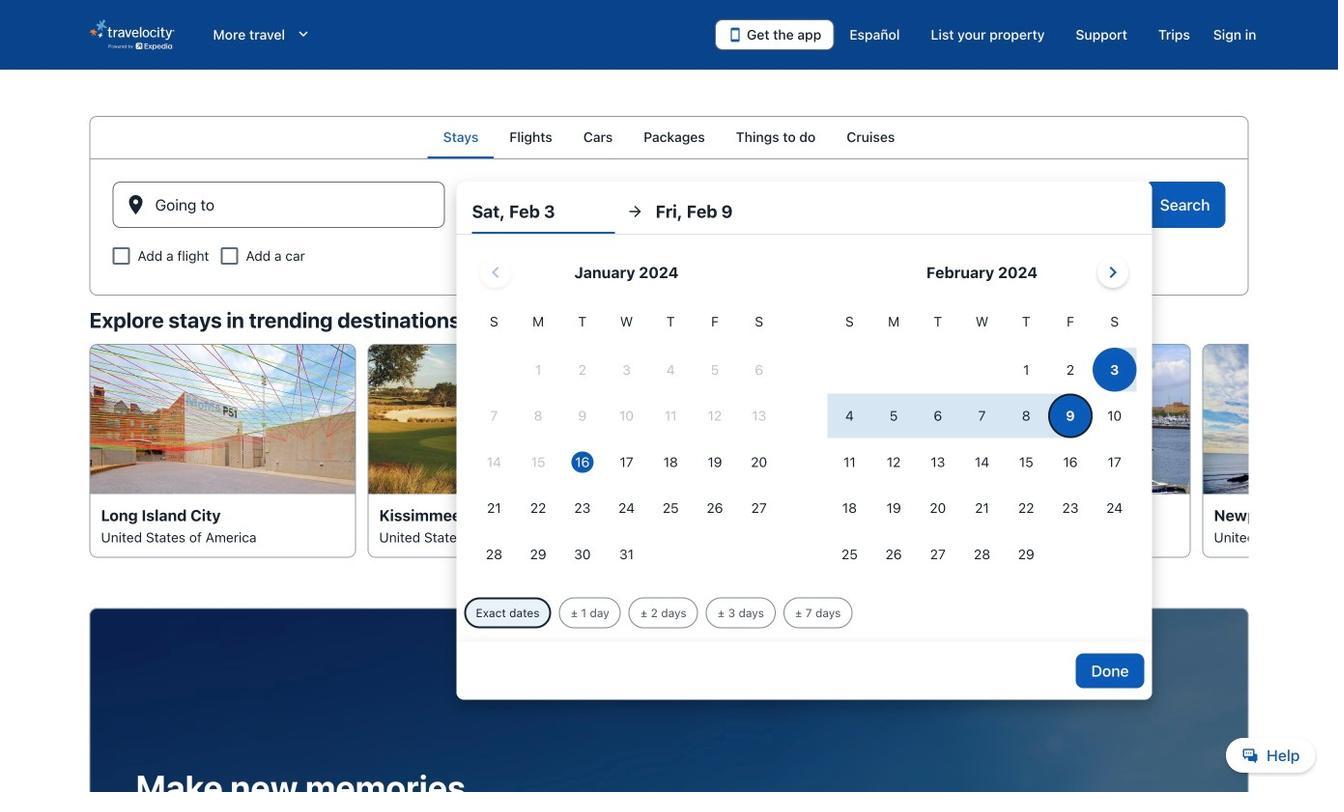 Task type: locate. For each thing, give the bounding box(es) containing it.
newport showing general coastal views and rugged coastline image
[[1202, 344, 1338, 494]]

tab list
[[89, 116, 1249, 158]]

orlando which includes golf image
[[368, 344, 634, 494]]

main content
[[0, 116, 1338, 792]]

moma ps1 which includes outdoor art image
[[89, 344, 356, 494]]

georgetown - foggy bottom showing a house, a city and street scenes image
[[646, 344, 912, 494]]

application
[[472, 249, 1137, 578]]



Task type: vqa. For each thing, say whether or not it's contained in the screenshot.
the Previous month image
yes



Task type: describe. For each thing, give the bounding box(es) containing it.
show next card image
[[1237, 439, 1260, 462]]

february 2024 element
[[827, 311, 1137, 578]]

travelocity logo image
[[89, 19, 174, 50]]

directional image
[[627, 203, 644, 220]]

show previous card image
[[78, 439, 101, 462]]

previous month image
[[484, 261, 507, 284]]

download the app button image
[[727, 27, 743, 43]]

today element
[[571, 451, 594, 473]]

next month image
[[1101, 261, 1124, 284]]

atlantic city aquarium which includes a marina, boating and a coastal town image
[[924, 344, 1191, 494]]

january 2024 element
[[472, 311, 781, 578]]



